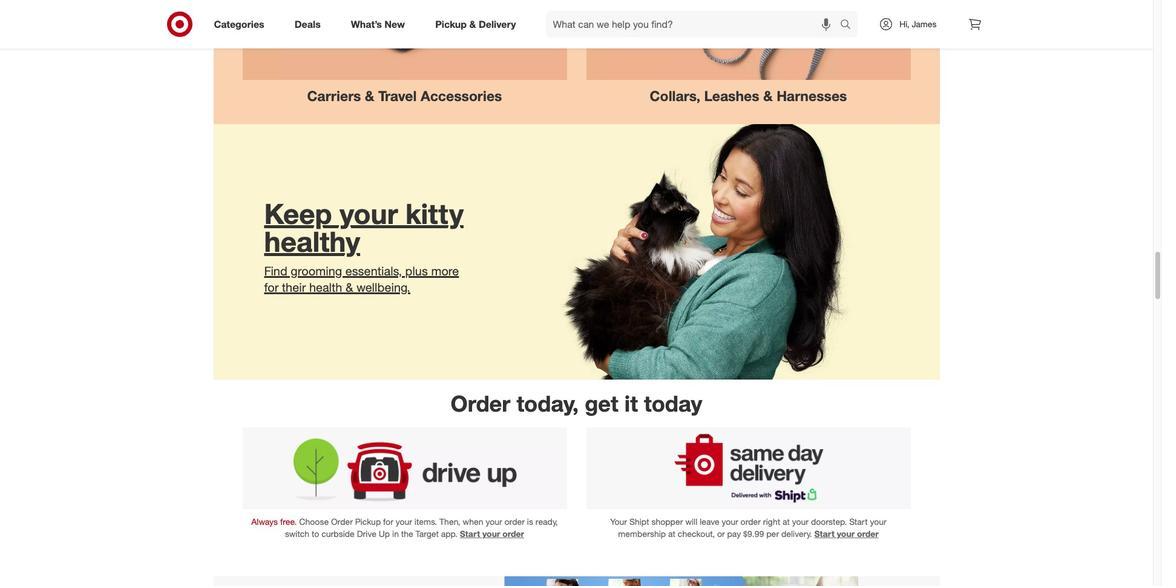 Task type: locate. For each thing, give the bounding box(es) containing it.
wellbeing.
[[357, 280, 411, 295]]

0 horizontal spatial pickup
[[355, 517, 381, 527]]

& right health
[[346, 280, 353, 295]]

0 horizontal spatial order
[[331, 517, 353, 527]]

for inside keep your kitty healthy find grooming essentials, plus more for their health & wellbeing.
[[264, 280, 279, 295]]

accessories
[[421, 87, 502, 104]]

choose
[[299, 517, 329, 527]]

& left delivery
[[470, 18, 476, 30]]

choose order pickup for your items. then, when your order is ready, switch to curbside drive up in the target app.
[[285, 517, 558, 539]]

for down find
[[264, 280, 279, 295]]

health
[[309, 280, 342, 295]]

0 vertical spatial pickup
[[436, 18, 467, 30]]

pickup inside choose order pickup for your items. then, when your order is ready, switch to curbside drive up in the target app.
[[355, 517, 381, 527]]

1 vertical spatial pickup
[[355, 517, 381, 527]]

is
[[527, 517, 534, 527]]

for inside choose order pickup for your items. then, when your order is ready, switch to curbside drive up in the target app.
[[383, 517, 394, 527]]

your up delivery.
[[793, 517, 809, 527]]

always free.
[[252, 517, 297, 527]]

categories link
[[204, 11, 280, 38]]

0 horizontal spatial start
[[460, 529, 480, 539]]

your
[[611, 517, 627, 527]]

1 horizontal spatial start
[[815, 529, 835, 539]]

1 horizontal spatial start your order
[[815, 529, 879, 539]]

get
[[585, 390, 619, 417]]

for up "up" on the bottom left of the page
[[383, 517, 394, 527]]

pickup up drive
[[355, 517, 381, 527]]

or
[[718, 529, 725, 539]]

your inside keep your kitty healthy find grooming essentials, plus more for their health & wellbeing.
[[340, 197, 398, 231]]

collars, leashes & harnesses link
[[577, 0, 921, 105]]

0 horizontal spatial for
[[264, 280, 279, 295]]

&
[[470, 18, 476, 30], [365, 87, 375, 104], [764, 87, 773, 104], [346, 280, 353, 295]]

leashes
[[705, 87, 760, 104]]

at down the shopper
[[669, 529, 676, 539]]

start inside your shipt shopper will leave your order right at your doorstep. start your membership at checkout, or pay $9.99 per delivery.
[[850, 517, 868, 527]]

pay
[[728, 529, 741, 539]]

your up pay
[[722, 517, 739, 527]]

your up the
[[396, 517, 412, 527]]

it
[[625, 390, 638, 417]]

target
[[416, 529, 439, 539]]

1 vertical spatial at
[[669, 529, 676, 539]]

find
[[264, 263, 288, 278]]

1 horizontal spatial for
[[383, 517, 394, 527]]

then,
[[440, 517, 461, 527]]

carriers & travel accessories link
[[233, 0, 577, 105]]

& inside 'link'
[[764, 87, 773, 104]]

1 vertical spatial order
[[331, 517, 353, 527]]

start down doorstep.
[[815, 529, 835, 539]]

1 vertical spatial for
[[383, 517, 394, 527]]

advertisement region
[[213, 577, 940, 586]]

start your order down when
[[460, 529, 524, 539]]

0 vertical spatial order
[[451, 390, 511, 417]]

pickup
[[436, 18, 467, 30], [355, 517, 381, 527]]

your right when
[[486, 517, 503, 527]]

today
[[644, 390, 703, 417]]

0 horizontal spatial start your order
[[460, 529, 524, 539]]

$9.99
[[744, 529, 765, 539]]

order
[[451, 390, 511, 417], [331, 517, 353, 527]]

more
[[431, 263, 459, 278]]

their
[[282, 280, 306, 295]]

What can we help you find? suggestions appear below search field
[[546, 11, 844, 38]]

same day delivery. delivered by shipt. image
[[587, 428, 911, 509]]

& right leashes
[[764, 87, 773, 104]]

pickup left delivery
[[436, 18, 467, 30]]

2 horizontal spatial start
[[850, 517, 868, 527]]

your down when
[[483, 529, 501, 539]]

delivery
[[479, 18, 516, 30]]

start your order down doorstep.
[[815, 529, 879, 539]]

& inside "link"
[[470, 18, 476, 30]]

at right right
[[783, 517, 790, 527]]

& left travel
[[365, 87, 375, 104]]

your up essentials,
[[340, 197, 398, 231]]

pickup & delivery
[[436, 18, 516, 30]]

collars, leashes & harnesses
[[650, 87, 848, 104]]

carriers
[[307, 87, 361, 104]]

& inside keep your kitty healthy find grooming essentials, plus more for their health & wellbeing.
[[346, 280, 353, 295]]

1 horizontal spatial pickup
[[436, 18, 467, 30]]

your
[[340, 197, 398, 231], [396, 517, 412, 527], [486, 517, 503, 527], [722, 517, 739, 527], [793, 517, 809, 527], [871, 517, 887, 527], [483, 529, 501, 539], [837, 529, 855, 539]]

start down when
[[460, 529, 480, 539]]

deals link
[[284, 11, 336, 38]]

0 vertical spatial at
[[783, 517, 790, 527]]

order today, get it today
[[451, 390, 703, 417]]

for
[[264, 280, 279, 295], [383, 517, 394, 527]]

pickup inside "link"
[[436, 18, 467, 30]]

right
[[764, 517, 781, 527]]

start
[[850, 517, 868, 527], [460, 529, 480, 539], [815, 529, 835, 539]]

app.
[[441, 529, 458, 539]]

order
[[505, 517, 525, 527], [741, 517, 761, 527], [503, 529, 524, 539], [858, 529, 879, 539]]

start your order
[[460, 529, 524, 539], [815, 529, 879, 539]]

when
[[463, 517, 484, 527]]

start right doorstep.
[[850, 517, 868, 527]]

deals
[[295, 18, 321, 30]]

0 vertical spatial for
[[264, 280, 279, 295]]

leave
[[700, 517, 720, 527]]

checkout,
[[678, 529, 715, 539]]

shipt
[[630, 517, 650, 527]]

at
[[783, 517, 790, 527], [669, 529, 676, 539]]

your shipt shopper will leave your order right at your doorstep. start your membership at checkout, or pay $9.99 per delivery.
[[611, 517, 887, 539]]

new
[[385, 18, 405, 30]]



Task type: vqa. For each thing, say whether or not it's contained in the screenshot.
Your Shipt shopper will leave your order right at your doorstep. Start your membership at checkout, or pay $9.99 per delivery.
yes



Task type: describe. For each thing, give the bounding box(es) containing it.
james
[[912, 19, 937, 29]]

drive up image
[[243, 428, 567, 509]]

today,
[[517, 390, 579, 417]]

search button
[[835, 11, 864, 40]]

shopper
[[652, 517, 683, 527]]

what's new
[[351, 18, 405, 30]]

will
[[686, 517, 698, 527]]

order inside choose order pickup for your items. then, when your order is ready, switch to curbside drive up in the target app.
[[331, 517, 353, 527]]

1 horizontal spatial at
[[783, 517, 790, 527]]

doorstep.
[[812, 517, 848, 527]]

per
[[767, 529, 780, 539]]

1 start your order from the left
[[460, 529, 524, 539]]

in
[[393, 529, 399, 539]]

the
[[401, 529, 414, 539]]

keep your kitty healthy find grooming essentials, plus more for their health & wellbeing.
[[264, 197, 464, 295]]

delivery.
[[782, 529, 813, 539]]

drive
[[357, 529, 377, 539]]

plus
[[406, 263, 428, 278]]

kitty
[[406, 197, 464, 231]]

keep
[[264, 197, 332, 231]]

to
[[312, 529, 319, 539]]

1 horizontal spatial order
[[451, 390, 511, 417]]

what's new link
[[341, 11, 420, 38]]

search
[[835, 19, 864, 31]]

order inside your shipt shopper will leave your order right at your doorstep. start your membership at checkout, or pay $9.99 per delivery.
[[741, 517, 761, 527]]

0 horizontal spatial at
[[669, 529, 676, 539]]

essentials,
[[346, 263, 402, 278]]

ready,
[[536, 517, 558, 527]]

grooming
[[291, 263, 342, 278]]

curbside
[[322, 529, 355, 539]]

harnesses
[[777, 87, 848, 104]]

travel
[[379, 87, 417, 104]]

pickup & delivery link
[[425, 11, 531, 38]]

up
[[379, 529, 390, 539]]

healthy
[[264, 225, 360, 259]]

your right doorstep.
[[871, 517, 887, 527]]

categories
[[214, 18, 265, 30]]

hi,
[[900, 19, 910, 29]]

always
[[252, 517, 278, 527]]

hi, james
[[900, 19, 937, 29]]

switch
[[285, 529, 310, 539]]

items.
[[415, 517, 437, 527]]

membership
[[619, 529, 666, 539]]

carriers & travel accessories
[[307, 87, 502, 104]]

order inside choose order pickup for your items. then, when your order is ready, switch to curbside drive up in the target app.
[[505, 517, 525, 527]]

free.
[[280, 517, 297, 527]]

2 start your order from the left
[[815, 529, 879, 539]]

your down doorstep.
[[837, 529, 855, 539]]

collars,
[[650, 87, 701, 104]]

what's
[[351, 18, 382, 30]]



